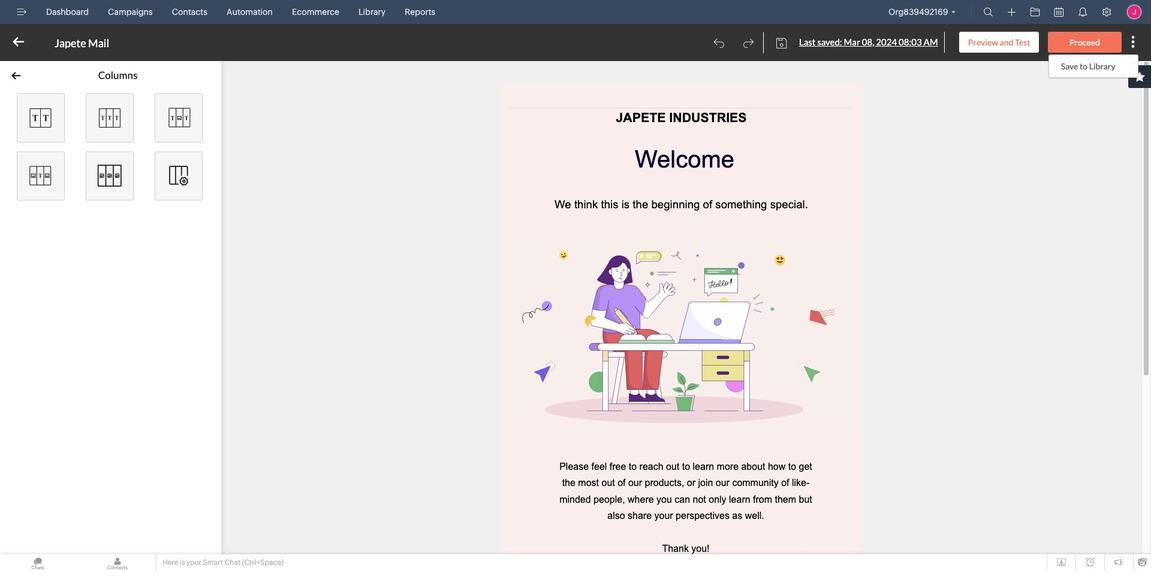 Task type: locate. For each thing, give the bounding box(es) containing it.
reports
[[405, 7, 435, 17]]

contacts link
[[167, 0, 212, 24]]

(ctrl+space)
[[242, 559, 283, 568]]

contacts image
[[80, 555, 155, 572]]

chat
[[224, 559, 240, 568]]

search image
[[984, 7, 993, 17]]

smart
[[203, 559, 223, 568]]

automation
[[227, 7, 273, 17]]

dashboard link
[[41, 0, 94, 24]]



Task type: vqa. For each thing, say whether or not it's contained in the screenshot.
Desk at the left of the page
no



Task type: describe. For each thing, give the bounding box(es) containing it.
your
[[186, 559, 201, 568]]

campaigns
[[108, 7, 153, 17]]

automation link
[[222, 0, 278, 24]]

here
[[162, 559, 178, 568]]

library link
[[354, 0, 390, 24]]

campaigns link
[[103, 0, 157, 24]]

is
[[180, 559, 185, 568]]

ecommerce
[[292, 7, 339, 17]]

library
[[358, 7, 386, 17]]

contacts
[[172, 7, 207, 17]]

reports link
[[400, 0, 440, 24]]

here is your smart chat (ctrl+space)
[[162, 559, 283, 568]]

org839492169
[[889, 7, 948, 17]]

configure settings image
[[1102, 7, 1112, 17]]

folder image
[[1030, 7, 1040, 17]]

calendar image
[[1054, 7, 1064, 17]]

quick actions image
[[1008, 8, 1016, 17]]

ecommerce link
[[287, 0, 344, 24]]

dashboard
[[46, 7, 89, 17]]

notifications image
[[1078, 7, 1088, 17]]

chats image
[[0, 555, 76, 572]]



